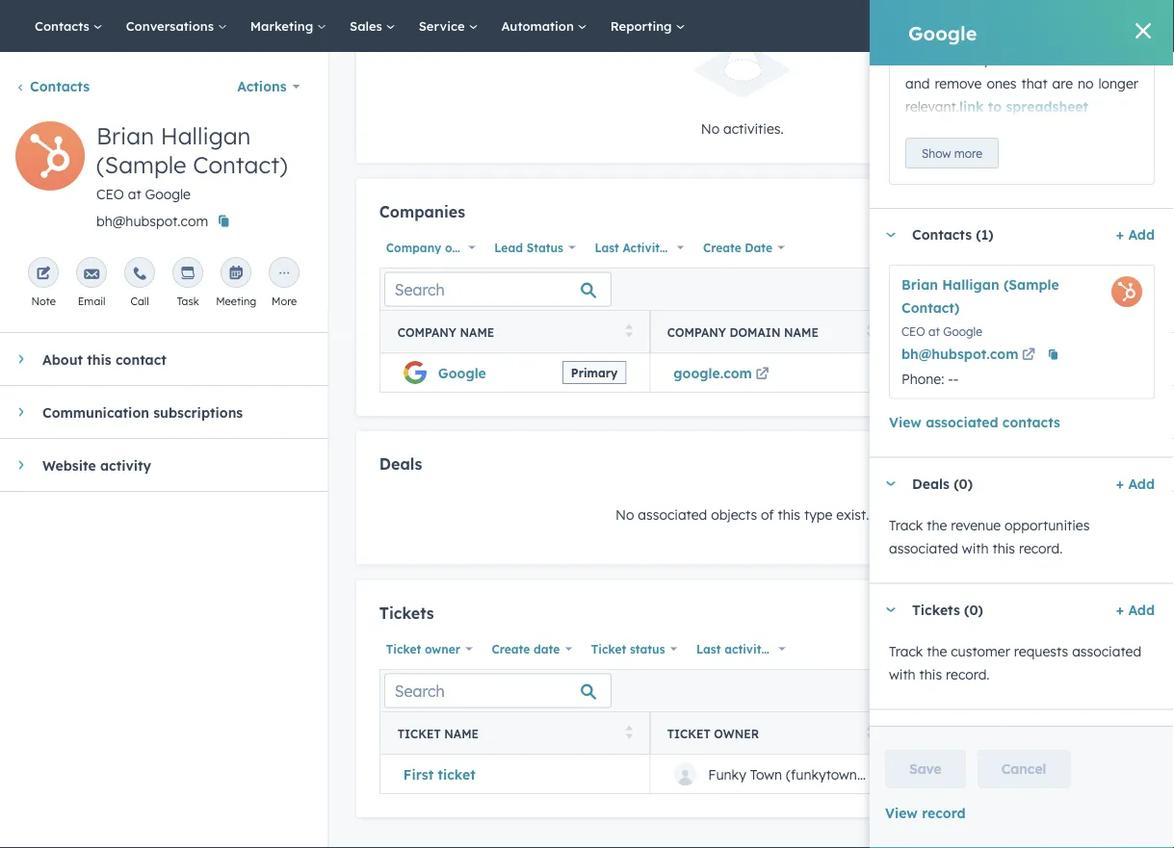 Task type: describe. For each thing, give the bounding box(es) containing it.
email
[[78, 295, 106, 308]]

unclaimed
[[995, 52, 1060, 69]]

track the revenue opportunities associated with this record.
[[889, 517, 1090, 557]]

cancel
[[1002, 761, 1047, 778]]

tickets (0)
[[913, 602, 984, 619]]

remove
[[935, 75, 982, 92]]

deals for deals (0)
[[913, 476, 950, 493]]

save button
[[886, 751, 966, 789]]

1 vertical spatial halligan
[[943, 276, 1000, 293]]

tickets for tickets
[[379, 604, 434, 623]]

ticket status button
[[584, 637, 682, 662]]

are
[[1053, 75, 1074, 92]]

bh@hubspot.com link
[[902, 343, 1039, 368]]

google up over
[[909, 21, 978, 45]]

1 horizontal spatial brian
[[902, 276, 939, 293]]

view record link
[[886, 806, 966, 822]]

ticket inside popup button
[[386, 642, 421, 657]]

name for companies
[[460, 325, 494, 340]]

create for create date
[[703, 241, 741, 255]]

activity
[[623, 241, 667, 255]]

create for create date
[[491, 642, 530, 657]]

contact
[[116, 351, 167, 368]]

1 horizontal spatial ceo at google
[[902, 325, 983, 339]]

company for company owner
[[386, 241, 441, 255]]

(funkytownclown1@gmail.com)
[[786, 767, 984, 783]]

search image
[[1134, 19, 1148, 33]]

caret image for deals (0)
[[886, 482, 897, 487]]

2 vertical spatial owner
[[714, 727, 759, 742]]

+ add button for tickets (0)
[[1117, 599, 1155, 622]]

1 vertical spatial ceo
[[902, 325, 926, 339]]

0 vertical spatial brian halligan (sample contact)
[[96, 121, 288, 179]]

press to sort. element for ticket name
[[625, 726, 632, 743]]

0 vertical spatial contacts
[[35, 18, 93, 34]]

press to sort. element for company domain name
[[866, 324, 873, 341]]

1 vertical spatial contacts link
[[15, 78, 90, 95]]

view for view associated contacts
[[889, 414, 922, 431]]

track for track the revenue opportunities associated with this record.
[[889, 517, 923, 534]]

website
[[42, 457, 96, 474]]

create date
[[703, 241, 772, 255]]

sales link
[[338, 0, 407, 52]]

task
[[177, 295, 199, 308]]

create date
[[491, 642, 560, 657]]

companies
[[379, 202, 465, 221]]

this inside track the customer requests associated with this record.
[[920, 666, 943, 683]]

press to sort. image for companies
[[866, 324, 873, 338]]

google up task icon
[[145, 186, 191, 203]]

reporting link
[[599, 0, 697, 52]]

0 vertical spatial contacts link
[[23, 0, 114, 52]]

add button
[[1004, 202, 1069, 227]]

spreadsheet
[[1006, 98, 1089, 115]]

status
[[526, 241, 563, 255]]

to
[[989, 98, 1002, 115]]

more
[[272, 295, 297, 308]]

ticket
[[437, 767, 475, 783]]

google.com link
[[673, 365, 772, 382]]

1 vertical spatial contacts
[[30, 78, 90, 95]]

cancel button
[[978, 751, 1071, 789]]

show more button
[[906, 138, 999, 169]]

+ for deals (0)
[[1117, 475, 1125, 492]]

last activity date button
[[588, 235, 698, 260]]

0 horizontal spatial ceo
[[96, 186, 124, 203]]

search search field for companies
[[384, 272, 611, 307]]

name for tickets
[[444, 727, 479, 742]]

communication subscriptions button
[[0, 386, 301, 438]]

customer
[[951, 643, 1011, 660]]

ticket up funky
[[667, 727, 710, 742]]

ticket owner button
[[379, 637, 477, 662]]

contacts inside contacts (1) dropdown button
[[913, 227, 972, 243]]

service link
[[407, 0, 490, 52]]

--
[[914, 365, 925, 382]]

track for track the customer requests associated with this record.
[[889, 643, 923, 660]]

1 horizontal spatial (sample
[[1004, 276, 1060, 293]]

revenue
[[951, 517, 1001, 534]]

1 vertical spatial brian halligan (sample contact)
[[902, 276, 1060, 316]]

contacts (1) button
[[870, 209, 1109, 261]]

record
[[922, 806, 966, 822]]

communication
[[42, 404, 149, 421]]

deals (0)
[[913, 476, 973, 493]]

marketing
[[250, 18, 317, 34]]

close image
[[1136, 23, 1152, 39]]

0 vertical spatial at
[[128, 186, 141, 203]]

press to sort. image for tickets
[[625, 726, 632, 740]]

ones
[[987, 75, 1017, 92]]

+ for contacts (1)
[[1117, 226, 1125, 243]]

+ add button for deals (0)
[[1117, 473, 1155, 496]]

no activities. alert
[[379, 10, 1105, 140]]

show more
[[922, 146, 983, 160]]

this inside about this contact dropdown button
[[87, 351, 111, 368]]

0 horizontal spatial brian
[[96, 121, 154, 150]]

email image
[[84, 267, 99, 282]]

edit button
[[15, 121, 85, 198]]

last activity date
[[594, 241, 698, 255]]

+ add button for contacts (1)
[[1117, 223, 1155, 247]]

phone: --
[[902, 370, 959, 387]]

funky
[[708, 767, 746, 783]]

lead status button
[[487, 235, 580, 260]]

contacts (1)
[[913, 227, 994, 243]]

old,
[[965, 52, 988, 69]]

subscriptions
[[153, 404, 243, 421]]

last for last activity date
[[696, 642, 721, 657]]

create date button
[[485, 637, 577, 662]]

record. for customer
[[946, 666, 990, 683]]

conversations
[[126, 18, 218, 34]]

(0) for tickets (0)
[[965, 602, 984, 619]]

(0) for deals (0)
[[954, 476, 973, 493]]

activities.
[[723, 120, 784, 137]]

1 horizontal spatial status
[[955, 727, 999, 742]]

brian halligan (sample contact) link
[[902, 276, 1060, 316]]

search search field for tickets
[[384, 674, 611, 709]]

ticket status inside popup button
[[591, 642, 665, 657]]

new
[[914, 767, 943, 783]]

owner for companies
[[445, 241, 480, 255]]

press to sort. element for ticket owner
[[866, 726, 873, 743]]

this inside track the revenue opportunities associated with this record.
[[993, 540, 1016, 557]]

note
[[31, 295, 56, 308]]

0 horizontal spatial contact)
[[193, 150, 288, 179]]

new (support pipeline)
[[914, 767, 1061, 783]]

associated down phone: --
[[926, 414, 999, 431]]

automation link
[[490, 0, 599, 52]]

opportunities
[[1005, 517, 1090, 534]]

ticket owner inside popup button
[[386, 642, 460, 657]]



Task type: locate. For each thing, give the bounding box(es) containing it.
press to sort. element left phone
[[866, 324, 873, 341]]

company
[[386, 241, 441, 255], [397, 325, 456, 340], [667, 325, 726, 340]]

1 vertical spatial name
[[444, 727, 479, 742]]

3 + add from the top
[[1117, 602, 1155, 619]]

1 vertical spatial search search field
[[384, 674, 611, 709]]

1 vertical spatial last
[[696, 642, 721, 657]]

1 vertical spatial at
[[929, 325, 941, 339]]

company up google link
[[397, 325, 456, 340]]

1 vertical spatial view
[[886, 806, 918, 822]]

+ add for deals (0)
[[1117, 475, 1155, 492]]

this right about
[[87, 351, 111, 368]]

2 search search field from the top
[[384, 674, 611, 709]]

record. down opportunities
[[1020, 540, 1063, 557]]

press to sort. image for companies
[[625, 324, 632, 338]]

date up domain
[[745, 241, 772, 255]]

company name
[[397, 325, 494, 340]]

caret image left contacts (1)
[[886, 233, 897, 237]]

view left the record
[[886, 806, 918, 822]]

(0) up revenue
[[954, 476, 973, 493]]

1 horizontal spatial date
[[772, 642, 798, 657]]

actions button
[[225, 67, 313, 106]]

0 horizontal spatial bh@hubspot.com
[[96, 213, 208, 230]]

with down revenue
[[963, 540, 989, 557]]

0 vertical spatial the
[[927, 517, 948, 534]]

1 + from the top
[[1117, 226, 1125, 243]]

reporting
[[611, 18, 676, 34]]

1 horizontal spatial create
[[703, 241, 741, 255]]

task image
[[180, 267, 196, 282]]

link opens in a new window image inside bh@hubspot.com link
[[1022, 349, 1036, 363]]

0 vertical spatial name
[[460, 325, 494, 340]]

+ add for tickets (0)
[[1117, 602, 1155, 619]]

2 + add button from the top
[[1117, 473, 1155, 496]]

google up bh@hubspot.com link
[[944, 325, 983, 339]]

0 horizontal spatial at
[[128, 186, 141, 203]]

0 horizontal spatial create
[[491, 642, 530, 657]]

2 + from the top
[[1117, 475, 1125, 492]]

caret image for about this contact
[[19, 354, 24, 365]]

caret image inside contacts (1) dropdown button
[[886, 233, 897, 237]]

0 vertical spatial view
[[889, 414, 922, 431]]

0 vertical spatial ticket owner
[[386, 642, 460, 657]]

note image
[[36, 267, 51, 282]]

brian right edit popup button
[[96, 121, 154, 150]]

company for company name
[[397, 325, 456, 340]]

caret image
[[886, 233, 897, 237], [19, 354, 24, 365], [886, 482, 897, 487]]

this right of
[[778, 506, 800, 523]]

1 + add from the top
[[1117, 226, 1155, 243]]

1 horizontal spatial halligan
[[943, 276, 1000, 293]]

2 track from the top
[[889, 643, 923, 660]]

date
[[670, 241, 698, 255], [745, 241, 772, 255]]

1 horizontal spatial with
[[963, 540, 989, 557]]

0 horizontal spatial (sample
[[96, 150, 186, 179]]

Search search field
[[384, 272, 611, 307], [384, 674, 611, 709]]

1 vertical spatial contact)
[[902, 300, 960, 316]]

(support
[[947, 767, 1003, 783]]

contacts
[[1003, 414, 1061, 431]]

brian halligan (sample contact) up number
[[902, 276, 1060, 316]]

1 vertical spatial track
[[889, 643, 923, 660]]

caret image for website activity
[[19, 460, 24, 471]]

company owner
[[386, 241, 480, 255]]

press to sort. image down last activity date popup button
[[625, 324, 632, 338]]

last for last activity date
[[594, 241, 619, 255]]

press to sort. image up the (funkytownclown1@gmail.com) at bottom right
[[866, 726, 873, 740]]

and
[[906, 75, 930, 92]]

0 vertical spatial + add button
[[1117, 223, 1155, 247]]

0 vertical spatial caret image
[[886, 233, 897, 237]]

1 vertical spatial bh@hubspot.com
[[902, 346, 1019, 363]]

0 vertical spatial create
[[703, 241, 741, 255]]

0 vertical spatial no
[[701, 120, 720, 137]]

halligan
[[161, 121, 251, 150], [943, 276, 1000, 293]]

1 vertical spatial (0)
[[965, 602, 984, 619]]

brian up phone
[[902, 276, 939, 293]]

track down tickets (0)
[[889, 643, 923, 660]]

1 horizontal spatial last
[[696, 642, 721, 657]]

0 horizontal spatial date
[[533, 642, 560, 657]]

ceo at google up call icon
[[96, 186, 191, 203]]

0 vertical spatial (sample
[[96, 150, 186, 179]]

(0) up customer on the bottom of the page
[[965, 602, 984, 619]]

1 vertical spatial create
[[491, 642, 530, 657]]

owner
[[445, 241, 480, 255], [425, 642, 460, 657], [714, 727, 759, 742]]

0 horizontal spatial halligan
[[161, 121, 251, 150]]

website activity button
[[0, 439, 309, 491]]

brian halligan (sample contact)
[[96, 121, 288, 179], [902, 276, 1060, 316]]

no
[[701, 120, 720, 137], [615, 506, 634, 523]]

caret image inside communication subscriptions dropdown button
[[19, 407, 24, 418]]

1 horizontal spatial deals
[[913, 476, 950, 493]]

date right activity
[[670, 241, 698, 255]]

1 track from the top
[[889, 517, 923, 534]]

0 vertical spatial status
[[630, 642, 665, 657]]

1 vertical spatial caret image
[[19, 460, 24, 471]]

create date button
[[696, 235, 789, 260]]

0 vertical spatial ticket status
[[591, 642, 665, 657]]

at up call icon
[[128, 186, 141, 203]]

press to sort. element up the (funkytownclown1@gmail.com) at bottom right
[[866, 726, 873, 743]]

owner for tickets
[[425, 642, 460, 657]]

owner inside popup button
[[425, 642, 460, 657]]

view
[[889, 414, 922, 431], [886, 806, 918, 822]]

0 vertical spatial press to sort. image
[[625, 324, 632, 338]]

owner up funky
[[714, 727, 759, 742]]

no inside alert
[[701, 120, 720, 137]]

2 vertical spatial caret image
[[886, 482, 897, 487]]

lists
[[1114, 52, 1139, 69]]

1 vertical spatial (sample
[[1004, 276, 1060, 293]]

create right last activity date
[[703, 241, 741, 255]]

2 press to sort. image from the top
[[866, 726, 873, 740]]

0 vertical spatial caret image
[[19, 407, 24, 418]]

name up ticket
[[444, 727, 479, 742]]

ticket right create date popup button
[[591, 642, 626, 657]]

caret image for contacts (1)
[[886, 233, 897, 237]]

(sample down contacts (1) dropdown button
[[1004, 276, 1060, 293]]

search button
[[1125, 10, 1157, 42]]

tickets up customer on the bottom of the page
[[913, 602, 961, 619]]

associated right requests
[[1073, 643, 1142, 660]]

no activities.
[[701, 120, 784, 137]]

view for view record
[[886, 806, 918, 822]]

type
[[804, 506, 833, 523]]

call
[[131, 295, 149, 308]]

the left revenue
[[927, 517, 948, 534]]

ceo at google up bh@hubspot.com link
[[902, 325, 983, 339]]

Search HubSpot search field
[[904, 10, 1140, 42]]

status inside popup button
[[630, 642, 665, 657]]

company inside popup button
[[386, 241, 441, 255]]

0 vertical spatial brian
[[96, 121, 154, 150]]

call image
[[132, 267, 148, 282]]

activity for website
[[100, 457, 151, 474]]

ceo at google
[[96, 186, 191, 203], [902, 325, 983, 339]]

2 date from the left
[[745, 241, 772, 255]]

contact) down actions
[[193, 150, 288, 179]]

link opens in a new window image for bh@hubspot.com
[[1022, 349, 1036, 363]]

with inside track the customer requests associated with this record.
[[889, 666, 916, 683]]

save
[[910, 761, 942, 778]]

0 horizontal spatial ceo at google
[[96, 186, 191, 203]]

2 + add from the top
[[1117, 475, 1155, 492]]

lead status
[[494, 241, 563, 255]]

1 vertical spatial record.
[[946, 666, 990, 683]]

2 the from the top
[[927, 643, 948, 660]]

requests
[[1015, 643, 1069, 660]]

exist.
[[836, 506, 869, 523]]

1 horizontal spatial activity
[[724, 642, 768, 657]]

more image
[[277, 267, 292, 282]]

0 vertical spatial ceo
[[96, 186, 124, 203]]

(0)
[[954, 476, 973, 493], [965, 602, 984, 619]]

associated
[[926, 414, 999, 431], [638, 506, 707, 523], [889, 540, 959, 557], [1073, 643, 1142, 660]]

conversations link
[[114, 0, 239, 52]]

1 horizontal spatial ceo
[[902, 325, 926, 339]]

caret image inside website activity dropdown button
[[19, 460, 24, 471]]

the inside track the revenue opportunities associated with this record.
[[927, 517, 948, 534]]

record. down customer on the bottom of the page
[[946, 666, 990, 683]]

1 vertical spatial + add
[[1117, 475, 1155, 492]]

0 horizontal spatial activity
[[100, 457, 151, 474]]

caret image left about
[[19, 354, 24, 365]]

press to sort. element
[[625, 324, 632, 341], [866, 324, 873, 341], [625, 726, 632, 743], [866, 726, 873, 743]]

press to sort. element down the ticket status popup button on the bottom
[[625, 726, 632, 743]]

press to sort. image down the ticket status popup button on the bottom
[[625, 726, 632, 740]]

2 vertical spatial contacts
[[913, 227, 972, 243]]

ticket owner up ticket name
[[386, 642, 460, 657]]

contact) up phone
[[902, 300, 960, 316]]

ticket owner
[[386, 642, 460, 657], [667, 727, 759, 742]]

status
[[630, 642, 665, 657], [955, 727, 999, 742]]

last right the ticket status popup button on the bottom
[[696, 642, 721, 657]]

the
[[927, 517, 948, 534], [927, 643, 948, 660]]

deals for deals
[[379, 455, 422, 474]]

link opens in a new window image
[[1022, 344, 1036, 368]]

marketing link
[[239, 0, 338, 52]]

caret image left communication
[[19, 407, 24, 418]]

show
[[922, 146, 952, 160]]

last activity date
[[696, 642, 798, 657]]

longer
[[1099, 75, 1139, 92]]

+ add for contacts (1)
[[1117, 226, 1155, 243]]

owner left "create date"
[[425, 642, 460, 657]]

ticket inside popup button
[[591, 642, 626, 657]]

2 vertical spatial +
[[1117, 602, 1125, 619]]

view associated contacts
[[889, 414, 1061, 431]]

0 vertical spatial + add
[[1117, 226, 1155, 243]]

caret image
[[19, 407, 24, 418], [19, 460, 24, 471], [886, 608, 897, 613]]

0 horizontal spatial ticket status
[[591, 642, 665, 657]]

first ticket
[[403, 767, 475, 783]]

phone number
[[908, 325, 1005, 340]]

1 press to sort. image from the top
[[625, 324, 632, 338]]

google.com
[[673, 365, 752, 382]]

date
[[533, 642, 560, 657], [772, 642, 798, 657]]

phone:
[[902, 370, 945, 387]]

about
[[42, 351, 83, 368]]

halligan down actions
[[161, 121, 251, 150]]

google link
[[438, 365, 486, 382]]

meeting image
[[229, 267, 244, 282]]

0 horizontal spatial ticket owner
[[386, 642, 460, 657]]

bh@hubspot.com down phone number at the top right
[[902, 346, 1019, 363]]

bh@hubspot.com up call icon
[[96, 213, 208, 230]]

link opens in a new window image
[[1022, 349, 1036, 363], [755, 368, 769, 382], [755, 368, 769, 382]]

deals (0) button
[[870, 458, 1109, 510]]

owner left 'lead'
[[445, 241, 480, 255]]

first
[[403, 767, 433, 783]]

tickets up ticket owner popup button
[[379, 604, 434, 623]]

1 horizontal spatial record.
[[1020, 540, 1063, 557]]

press to sort. element down last activity date popup button
[[625, 324, 632, 341]]

0 horizontal spatial deals
[[379, 455, 422, 474]]

(sample right edit popup button
[[96, 150, 186, 179]]

3 + add button from the top
[[1117, 599, 1155, 622]]

tickets for tickets (0)
[[913, 602, 961, 619]]

sales
[[350, 18, 386, 34]]

this down revenue
[[993, 540, 1016, 557]]

0 vertical spatial +
[[1117, 226, 1125, 243]]

activity inside website activity dropdown button
[[100, 457, 151, 474]]

ticket up first
[[397, 727, 441, 742]]

at
[[128, 186, 141, 203], [929, 325, 941, 339]]

1 vertical spatial deals
[[913, 476, 950, 493]]

view down phone:
[[889, 414, 922, 431]]

0 vertical spatial contact)
[[193, 150, 288, 179]]

contact) inside brian halligan (sample contact) link
[[902, 300, 960, 316]]

contacts
[[35, 18, 93, 34], [30, 78, 90, 95], [913, 227, 972, 243]]

view record
[[886, 806, 966, 822]]

0 horizontal spatial status
[[630, 642, 665, 657]]

press to sort. element for company name
[[625, 324, 632, 341]]

1 vertical spatial ticket status
[[908, 727, 999, 742]]

1 date from the left
[[670, 241, 698, 255]]

0 horizontal spatial with
[[889, 666, 916, 683]]

1 horizontal spatial contact)
[[902, 300, 960, 316]]

company down companies
[[386, 241, 441, 255]]

halligan up number
[[943, 276, 1000, 293]]

clients
[[1067, 52, 1108, 69]]

go
[[906, 52, 924, 69]]

ticket up ticket name
[[386, 642, 421, 657]]

caret image for communication subscriptions
[[19, 407, 24, 418]]

this down tickets (0)
[[920, 666, 943, 683]]

bh@hubspot.com
[[96, 213, 208, 230], [902, 346, 1019, 363]]

(0) inside dropdown button
[[965, 602, 984, 619]]

add for deals (0)
[[1129, 475, 1155, 492]]

1 vertical spatial ceo at google
[[902, 325, 983, 339]]

phone
[[908, 325, 950, 340]]

with for revenue
[[963, 540, 989, 557]]

add for contacts (1)
[[1129, 226, 1155, 243]]

2 vertical spatial + add
[[1117, 602, 1155, 619]]

0 horizontal spatial date
[[670, 241, 698, 255]]

3 + from the top
[[1117, 602, 1125, 619]]

company for company domain name
[[667, 325, 726, 340]]

record. for revenue
[[1020, 540, 1063, 557]]

0 vertical spatial bh@hubspot.com
[[96, 213, 208, 230]]

activity for last
[[724, 642, 768, 657]]

(0) inside 'dropdown button'
[[954, 476, 973, 493]]

deals inside deals (0) 'dropdown button'
[[913, 476, 950, 493]]

search search field down 'lead'
[[384, 272, 611, 307]]

2 vertical spatial + add button
[[1117, 599, 1155, 622]]

0 vertical spatial deals
[[379, 455, 422, 474]]

no for no activities.
[[701, 120, 720, 137]]

number
[[953, 325, 1005, 340]]

caret image left tickets (0)
[[886, 608, 897, 613]]

name
[[784, 325, 819, 340]]

name up google link
[[460, 325, 494, 340]]

press to sort. image
[[625, 324, 632, 338], [625, 726, 632, 740]]

the for revenue
[[927, 517, 948, 534]]

1 horizontal spatial no
[[701, 120, 720, 137]]

owner inside popup button
[[445, 241, 480, 255]]

no associated objects of this type exist.
[[615, 506, 869, 523]]

ticket status
[[591, 642, 665, 657], [908, 727, 999, 742]]

caret image inside tickets (0) dropdown button
[[886, 608, 897, 613]]

track right exist.
[[889, 517, 923, 534]]

1 vertical spatial + add button
[[1117, 473, 1155, 496]]

the down tickets (0)
[[927, 643, 948, 660]]

over
[[931, 52, 959, 69]]

more
[[955, 146, 983, 160]]

press to sort. image
[[866, 324, 873, 338], [866, 726, 873, 740]]

1 search search field from the top
[[384, 272, 611, 307]]

caret image inside about this contact dropdown button
[[19, 354, 24, 365]]

no
[[1078, 75, 1094, 92]]

company up google.com
[[667, 325, 726, 340]]

no for no associated objects of this type exist.
[[615, 506, 634, 523]]

associated left objects
[[638, 506, 707, 523]]

0 vertical spatial record.
[[1020, 540, 1063, 557]]

1 + add button from the top
[[1117, 223, 1155, 247]]

caret image inside deals (0) 'dropdown button'
[[886, 482, 897, 487]]

last inside last activity date popup button
[[696, 642, 721, 657]]

record. inside track the revenue opportunities associated with this record.
[[1020, 540, 1063, 557]]

0 vertical spatial track
[[889, 517, 923, 534]]

ceo right edit popup button
[[96, 186, 124, 203]]

1 vertical spatial caret image
[[19, 354, 24, 365]]

associated down revenue
[[889, 540, 959, 557]]

company domain name
[[667, 325, 819, 340]]

0 horizontal spatial tickets
[[379, 604, 434, 623]]

1 horizontal spatial at
[[929, 325, 941, 339]]

ticket name
[[397, 727, 479, 742]]

ticket up save
[[908, 727, 951, 742]]

associated inside track the customer requests associated with this record.
[[1073, 643, 1142, 660]]

caret image left website
[[19, 460, 24, 471]]

+
[[1117, 226, 1125, 243], [1117, 475, 1125, 492], [1117, 602, 1125, 619]]

with inside track the revenue opportunities associated with this record.
[[963, 540, 989, 557]]

activity inside last activity date popup button
[[724, 642, 768, 657]]

website activity
[[42, 457, 151, 474]]

press to sort. image for tickets
[[866, 726, 873, 740]]

1 horizontal spatial ticket owner
[[667, 727, 759, 742]]

with down tickets (0)
[[889, 666, 916, 683]]

1 the from the top
[[927, 517, 948, 534]]

primary
[[571, 366, 618, 380]]

at up bh@hubspot.com link
[[929, 325, 941, 339]]

2 press to sort. image from the top
[[625, 726, 632, 740]]

0 vertical spatial ceo at google
[[96, 186, 191, 203]]

link opens in a new window image for google.com
[[755, 368, 769, 382]]

the inside track the customer requests associated with this record.
[[927, 643, 948, 660]]

google down the company name
[[438, 365, 486, 382]]

last inside last activity date popup button
[[594, 241, 619, 255]]

1 vertical spatial owner
[[425, 642, 460, 657]]

track inside track the customer requests associated with this record.
[[889, 643, 923, 660]]

go over old, unclaimed clients lists and remove ones that are no longer relevant.
[[906, 52, 1139, 115]]

link to spreadsheet
[[960, 98, 1089, 115]]

funky town (funkytownclown1@gmail.com)
[[708, 767, 984, 783]]

1 horizontal spatial ticket status
[[908, 727, 999, 742]]

last
[[594, 241, 619, 255], [696, 642, 721, 657]]

1 horizontal spatial bh@hubspot.com
[[902, 346, 1019, 363]]

the for customer
[[927, 643, 948, 660]]

with for customer
[[889, 666, 916, 683]]

search search field down "create date"
[[384, 674, 611, 709]]

2 vertical spatial caret image
[[886, 608, 897, 613]]

press to sort. image left phone
[[866, 324, 873, 338]]

add inside 'button'
[[1034, 208, 1056, 222]]

link
[[960, 98, 984, 115]]

add for tickets (0)
[[1129, 602, 1155, 619]]

0 vertical spatial halligan
[[161, 121, 251, 150]]

of
[[761, 506, 774, 523]]

tickets inside dropdown button
[[913, 602, 961, 619]]

caret image for tickets (0)
[[886, 608, 897, 613]]

ceo
[[96, 186, 124, 203], [902, 325, 926, 339]]

0 horizontal spatial record.
[[946, 666, 990, 683]]

ceo up the '--'
[[902, 325, 926, 339]]

track inside track the revenue opportunities associated with this record.
[[889, 517, 923, 534]]

ticket owner up funky
[[667, 727, 759, 742]]

record.
[[1020, 540, 1063, 557], [946, 666, 990, 683]]

communication subscriptions
[[42, 404, 243, 421]]

1 date from the left
[[533, 642, 560, 657]]

0 vertical spatial with
[[963, 540, 989, 557]]

about this contact button
[[0, 333, 309, 385]]

1 press to sort. image from the top
[[866, 324, 873, 338]]

relevant.
[[906, 98, 960, 115]]

view associated contacts link
[[889, 411, 1061, 434]]

1 horizontal spatial tickets
[[913, 602, 961, 619]]

1 vertical spatial +
[[1117, 475, 1125, 492]]

2 date from the left
[[772, 642, 798, 657]]

this
[[87, 351, 111, 368], [778, 506, 800, 523], [993, 540, 1016, 557], [920, 666, 943, 683]]

create right ticket owner popup button
[[491, 642, 530, 657]]

record. inside track the customer requests associated with this record.
[[946, 666, 990, 683]]

+ for tickets (0)
[[1117, 602, 1125, 619]]

1 vertical spatial press to sort. image
[[625, 726, 632, 740]]

brian halligan (sample contact) down actions
[[96, 121, 288, 179]]

associated inside track the revenue opportunities associated with this record.
[[889, 540, 959, 557]]

activity
[[100, 457, 151, 474], [724, 642, 768, 657]]

0 vertical spatial press to sort. image
[[866, 324, 873, 338]]

1 vertical spatial brian
[[902, 276, 939, 293]]

caret image left deals (0)
[[886, 482, 897, 487]]

last left activity
[[594, 241, 619, 255]]

domain
[[729, 325, 781, 340]]



Task type: vqa. For each thing, say whether or not it's contained in the screenshot.
bottommost record.
yes



